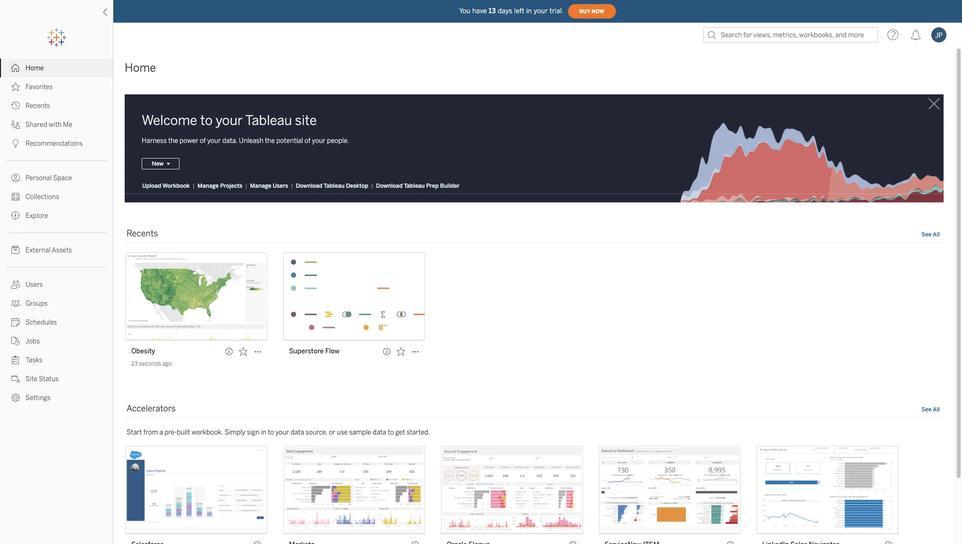 Task type: locate. For each thing, give the bounding box(es) containing it.
by text only_f5he34f image
[[11, 64, 20, 72], [11, 83, 20, 91], [11, 102, 20, 110], [11, 139, 20, 148], [11, 212, 20, 220], [11, 281, 20, 289], [11, 300, 20, 308], [11, 318, 20, 327], [11, 356, 20, 365], [11, 394, 20, 403]]

manage right projects
[[250, 183, 271, 190]]

0 horizontal spatial in
[[261, 429, 266, 437]]

1 horizontal spatial to
[[268, 429, 274, 437]]

1 horizontal spatial users
[[273, 183, 288, 190]]

1 horizontal spatial recents
[[127, 229, 158, 239]]

3 by text only_f5he34f image from the top
[[11, 102, 20, 110]]

tasks
[[26, 357, 42, 365]]

1 vertical spatial see
[[922, 407, 932, 414]]

data left source,
[[291, 429, 304, 437]]

by text only_f5he34f image inside the recommendations link
[[11, 139, 20, 148]]

to
[[200, 113, 213, 129], [268, 429, 274, 437], [388, 429, 394, 437]]

1 horizontal spatial the
[[265, 137, 275, 145]]

1 vertical spatial see all
[[922, 407, 940, 414]]

by text only_f5he34f image
[[11, 120, 20, 129], [11, 174, 20, 182], [11, 193, 20, 201], [11, 246, 20, 255], [11, 337, 20, 346], [11, 375, 20, 384]]

simply
[[225, 429, 246, 437]]

collections link
[[0, 188, 113, 206]]

all
[[933, 232, 940, 238], [933, 407, 940, 414]]

1 vertical spatial users
[[26, 281, 43, 289]]

| right desktop
[[371, 183, 373, 190]]

1 horizontal spatial tableau
[[324, 183, 345, 190]]

1 horizontal spatial of
[[305, 137, 311, 145]]

0 horizontal spatial download
[[296, 183, 323, 190]]

see all for recents
[[922, 232, 940, 238]]

23
[[131, 361, 138, 368]]

see all for accelerators
[[922, 407, 940, 414]]

1 see all link from the top
[[922, 231, 940, 241]]

recents
[[26, 102, 50, 110], [127, 229, 158, 239]]

download
[[296, 183, 323, 190], [376, 183, 403, 190]]

manage left projects
[[197, 183, 219, 190]]

download right desktop
[[376, 183, 403, 190]]

in
[[526, 7, 532, 15], [261, 429, 266, 437]]

the left power
[[168, 137, 178, 145]]

0 horizontal spatial the
[[168, 137, 178, 145]]

5 by text only_f5he34f image from the top
[[11, 212, 20, 220]]

by text only_f5he34f image left jobs
[[11, 337, 20, 346]]

2 see all from the top
[[922, 407, 940, 414]]

by text only_f5he34f image for external assets
[[11, 246, 20, 255]]

by text only_f5he34f image inside home link
[[11, 64, 20, 72]]

by text only_f5he34f image inside personal space link
[[11, 174, 20, 182]]

| right manage users link
[[291, 183, 293, 190]]

7 by text only_f5he34f image from the top
[[11, 300, 20, 308]]

manage users link
[[250, 183, 289, 190]]

by text only_f5he34f image inside explore link
[[11, 212, 20, 220]]

welcome to your tableau site
[[142, 113, 317, 129]]

get
[[396, 429, 405, 437]]

0 vertical spatial in
[[526, 7, 532, 15]]

3 | from the left
[[291, 183, 293, 190]]

jobs
[[26, 338, 40, 346]]

users link
[[0, 275, 113, 294]]

2 by text only_f5he34f image from the top
[[11, 83, 20, 91]]

4 by text only_f5he34f image from the top
[[11, 139, 20, 148]]

0 horizontal spatial data
[[291, 429, 304, 437]]

0 vertical spatial all
[[933, 232, 940, 238]]

welcome
[[142, 113, 197, 129]]

by text only_f5he34f image inside recents link
[[11, 102, 20, 110]]

of right potential
[[305, 137, 311, 145]]

your left people.
[[312, 137, 326, 145]]

see all link for accelerators
[[922, 406, 940, 416]]

users up groups
[[26, 281, 43, 289]]

by text only_f5he34f image inside tasks link
[[11, 356, 20, 365]]

by text only_f5he34f image inside site status link
[[11, 375, 20, 384]]

by text only_f5he34f image for favorites
[[11, 83, 20, 91]]

23 seconds ago
[[131, 361, 172, 368]]

4 | from the left
[[371, 183, 373, 190]]

see all link
[[922, 231, 940, 241], [922, 406, 940, 416]]

in right left
[[526, 7, 532, 15]]

2 manage from the left
[[250, 183, 271, 190]]

by text only_f5he34f image inside collections link
[[11, 193, 20, 201]]

6 by text only_f5he34f image from the top
[[11, 375, 20, 384]]

by text only_f5he34f image inside favorites link
[[11, 83, 20, 91]]

| right projects
[[245, 183, 247, 190]]

by text only_f5he34f image for tasks
[[11, 356, 20, 365]]

1 vertical spatial recents
[[127, 229, 158, 239]]

by text only_f5he34f image for personal space
[[11, 174, 20, 182]]

by text only_f5he34f image for site status
[[11, 375, 20, 384]]

0 vertical spatial users
[[273, 183, 288, 190]]

from
[[143, 429, 158, 437]]

9 by text only_f5he34f image from the top
[[11, 356, 20, 365]]

download right manage users link
[[296, 183, 323, 190]]

by text only_f5he34f image left site
[[11, 375, 20, 384]]

by text only_f5he34f image left shared
[[11, 120, 20, 129]]

data
[[291, 429, 304, 437], [373, 429, 386, 437]]

tableau up unleash
[[245, 113, 292, 129]]

your up data.
[[216, 113, 243, 129]]

2 horizontal spatial to
[[388, 429, 394, 437]]

by text only_f5he34f image inside external assets link
[[11, 246, 20, 255]]

desktop
[[346, 183, 369, 190]]

see
[[922, 232, 932, 238], [922, 407, 932, 414]]

by text only_f5he34f image inside users link
[[11, 281, 20, 289]]

download tableau prep builder link
[[376, 183, 460, 190]]

data right 'sample'
[[373, 429, 386, 437]]

0 horizontal spatial home
[[26, 64, 44, 72]]

1 horizontal spatial in
[[526, 7, 532, 15]]

5 by text only_f5he34f image from the top
[[11, 337, 20, 346]]

0 horizontal spatial recents
[[26, 102, 50, 110]]

8 by text only_f5he34f image from the top
[[11, 318, 20, 327]]

external assets
[[26, 247, 72, 255]]

home
[[125, 61, 156, 75], [26, 64, 44, 72]]

1 see all from the top
[[922, 232, 940, 238]]

1 see from the top
[[922, 232, 932, 238]]

see all
[[922, 232, 940, 238], [922, 407, 940, 414]]

by text only_f5he34f image for explore
[[11, 212, 20, 220]]

left
[[514, 7, 525, 15]]

1 by text only_f5he34f image from the top
[[11, 64, 20, 72]]

1 by text only_f5he34f image from the top
[[11, 120, 20, 129]]

your
[[534, 7, 548, 15], [216, 113, 243, 129], [207, 137, 221, 145], [312, 137, 326, 145], [276, 429, 289, 437]]

buy now button
[[568, 4, 616, 19]]

by text only_f5he34f image left personal
[[11, 174, 20, 182]]

0 horizontal spatial manage
[[197, 183, 219, 190]]

2 by text only_f5he34f image from the top
[[11, 174, 20, 182]]

new button
[[142, 158, 180, 170]]

1 all from the top
[[933, 232, 940, 238]]

shared with me link
[[0, 115, 113, 134]]

new
[[152, 161, 164, 167]]

tableau
[[245, 113, 292, 129], [324, 183, 345, 190], [404, 183, 425, 190]]

home link
[[0, 59, 113, 77]]

of
[[200, 137, 206, 145], [305, 137, 311, 145]]

home inside home link
[[26, 64, 44, 72]]

1 horizontal spatial data
[[373, 429, 386, 437]]

potential
[[276, 137, 303, 145]]

site
[[295, 113, 317, 129]]

the
[[168, 137, 178, 145], [265, 137, 275, 145]]

tableau left prep
[[404, 183, 425, 190]]

6 by text only_f5he34f image from the top
[[11, 281, 20, 289]]

4 by text only_f5he34f image from the top
[[11, 246, 20, 255]]

| right workbook
[[193, 183, 195, 190]]

0 vertical spatial see all link
[[922, 231, 940, 241]]

1 the from the left
[[168, 137, 178, 145]]

by text only_f5he34f image inside shared with me link
[[11, 120, 20, 129]]

1 horizontal spatial manage
[[250, 183, 271, 190]]

by text only_f5he34f image left collections on the left
[[11, 193, 20, 201]]

|
[[193, 183, 195, 190], [245, 183, 247, 190], [291, 183, 293, 190], [371, 183, 373, 190]]

1 vertical spatial all
[[933, 407, 940, 414]]

power
[[180, 137, 198, 145]]

3 by text only_f5he34f image from the top
[[11, 193, 20, 201]]

users down potential
[[273, 183, 288, 190]]

to left get
[[388, 429, 394, 437]]

builder
[[440, 183, 460, 190]]

the right unleash
[[265, 137, 275, 145]]

by text only_f5he34f image for shared with me
[[11, 120, 20, 129]]

0 horizontal spatial of
[[200, 137, 206, 145]]

shared
[[26, 121, 47, 129]]

recommendations
[[26, 140, 83, 148]]

1 vertical spatial see all link
[[922, 406, 940, 416]]

your left trial.
[[534, 7, 548, 15]]

settings
[[26, 395, 51, 403]]

all for accelerators
[[933, 407, 940, 414]]

by text only_f5he34f image inside groups link
[[11, 300, 20, 308]]

10 by text only_f5he34f image from the top
[[11, 394, 20, 403]]

by text only_f5he34f image inside settings link
[[11, 394, 20, 403]]

to right sign
[[268, 429, 274, 437]]

recents inside main navigation. press the up and down arrow keys to access links. element
[[26, 102, 50, 110]]

users
[[273, 183, 288, 190], [26, 281, 43, 289]]

recents link
[[0, 96, 113, 115]]

built
[[177, 429, 190, 437]]

1 horizontal spatial download
[[376, 183, 403, 190]]

0 vertical spatial recents
[[26, 102, 50, 110]]

by text only_f5he34f image inside "jobs" link
[[11, 337, 20, 346]]

use
[[337, 429, 348, 437]]

2 see all link from the top
[[922, 406, 940, 416]]

2 horizontal spatial tableau
[[404, 183, 425, 190]]

0 vertical spatial see
[[922, 232, 932, 238]]

upload
[[142, 183, 161, 190]]

data.
[[222, 137, 238, 145]]

to right welcome
[[200, 113, 213, 129]]

sample
[[349, 429, 371, 437]]

by text only_f5he34f image left the external
[[11, 246, 20, 255]]

by text only_f5he34f image inside 'schedules' 'link'
[[11, 318, 20, 327]]

2 see from the top
[[922, 407, 932, 414]]

13
[[489, 7, 496, 15]]

0 vertical spatial see all
[[922, 232, 940, 238]]

in right sign
[[261, 429, 266, 437]]

0 horizontal spatial users
[[26, 281, 43, 289]]

tableau left desktop
[[324, 183, 345, 190]]

0 horizontal spatial tableau
[[245, 113, 292, 129]]

personal
[[26, 174, 52, 182]]

of right power
[[200, 137, 206, 145]]

manage
[[197, 183, 219, 190], [250, 183, 271, 190]]

you have 13 days left in your trial.
[[459, 7, 564, 15]]

site
[[26, 376, 37, 384]]

2 all from the top
[[933, 407, 940, 414]]



Task type: vqa. For each thing, say whether or not it's contained in the screenshot.
the Objects
no



Task type: describe. For each thing, give the bounding box(es) containing it.
status
[[39, 376, 59, 384]]

start
[[127, 429, 142, 437]]

with
[[49, 121, 62, 129]]

schedules
[[26, 319, 57, 327]]

schedules link
[[0, 313, 113, 332]]

collections
[[26, 193, 59, 201]]

or
[[329, 429, 336, 437]]

by text only_f5he34f image for schedules
[[11, 318, 20, 327]]

your right sign
[[276, 429, 289, 437]]

navigation panel element
[[0, 28, 113, 408]]

upload workbook | manage projects | manage users | download tableau desktop | download tableau prep builder
[[142, 183, 460, 190]]

by text only_f5he34f image for recommendations
[[11, 139, 20, 148]]

1 vertical spatial in
[[261, 429, 266, 437]]

a
[[159, 429, 163, 437]]

groups link
[[0, 294, 113, 313]]

2 data from the left
[[373, 429, 386, 437]]

harness the power of your data. unleash the potential of your people.
[[142, 137, 349, 145]]

pre-
[[165, 429, 177, 437]]

explore link
[[0, 206, 113, 225]]

people.
[[327, 137, 349, 145]]

now
[[592, 8, 605, 14]]

see for accelerators
[[922, 407, 932, 414]]

external assets link
[[0, 241, 113, 260]]

main navigation. press the up and down arrow keys to access links. element
[[0, 59, 113, 408]]

started.
[[407, 429, 430, 437]]

by text only_f5he34f image for jobs
[[11, 337, 20, 346]]

me
[[63, 121, 72, 129]]

recommendations link
[[0, 134, 113, 153]]

0 horizontal spatial to
[[200, 113, 213, 129]]

2 of from the left
[[305, 137, 311, 145]]

harness
[[142, 137, 167, 145]]

all for recents
[[933, 232, 940, 238]]

buy
[[580, 8, 591, 14]]

by text only_f5he34f image for users
[[11, 281, 20, 289]]

trial.
[[550, 7, 564, 15]]

by text only_f5he34f image for groups
[[11, 300, 20, 308]]

by text only_f5he34f image for settings
[[11, 394, 20, 403]]

external
[[26, 247, 50, 255]]

obesity
[[131, 348, 155, 356]]

settings link
[[0, 389, 113, 408]]

tasks link
[[0, 351, 113, 370]]

your left data.
[[207, 137, 221, 145]]

site status link
[[0, 370, 113, 389]]

start from a pre-built workbook. simply sign in to your data source, or use sample data to get started.
[[127, 429, 430, 437]]

manage projects link
[[197, 183, 243, 190]]

prep
[[426, 183, 439, 190]]

download tableau desktop link
[[295, 183, 369, 190]]

superstore flow
[[289, 348, 340, 356]]

personal space link
[[0, 169, 113, 188]]

sign
[[247, 429, 260, 437]]

accelerators
[[127, 404, 176, 415]]

personal space
[[26, 174, 72, 182]]

by text only_f5he34f image for recents
[[11, 102, 20, 110]]

users inside users link
[[26, 281, 43, 289]]

favorites
[[26, 83, 53, 91]]

source,
[[306, 429, 328, 437]]

1 horizontal spatial home
[[125, 61, 156, 75]]

1 data from the left
[[291, 429, 304, 437]]

unleash
[[239, 137, 264, 145]]

workbook
[[163, 183, 190, 190]]

workbook.
[[192, 429, 223, 437]]

have
[[472, 7, 487, 15]]

flow
[[325, 348, 340, 356]]

space
[[53, 174, 72, 182]]

by text only_f5he34f image for home
[[11, 64, 20, 72]]

2 the from the left
[[265, 137, 275, 145]]

see all link for recents
[[922, 231, 940, 241]]

ago
[[162, 361, 172, 368]]

by text only_f5he34f image for collections
[[11, 193, 20, 201]]

1 download from the left
[[296, 183, 323, 190]]

1 of from the left
[[200, 137, 206, 145]]

favorites link
[[0, 77, 113, 96]]

jobs link
[[0, 332, 113, 351]]

seconds
[[139, 361, 161, 368]]

shared with me
[[26, 121, 72, 129]]

groups
[[26, 300, 48, 308]]

you
[[459, 7, 471, 15]]

superstore
[[289, 348, 324, 356]]

see for recents
[[922, 232, 932, 238]]

assets
[[52, 247, 72, 255]]

Search for views, metrics, workbooks, and more text field
[[704, 27, 878, 43]]

explore
[[26, 212, 48, 220]]

projects
[[220, 183, 243, 190]]

1 manage from the left
[[197, 183, 219, 190]]

buy now
[[580, 8, 605, 14]]

1 | from the left
[[193, 183, 195, 190]]

site status
[[26, 376, 59, 384]]

days
[[498, 7, 513, 15]]

2 | from the left
[[245, 183, 247, 190]]

upload workbook button
[[142, 183, 190, 190]]

2 download from the left
[[376, 183, 403, 190]]



